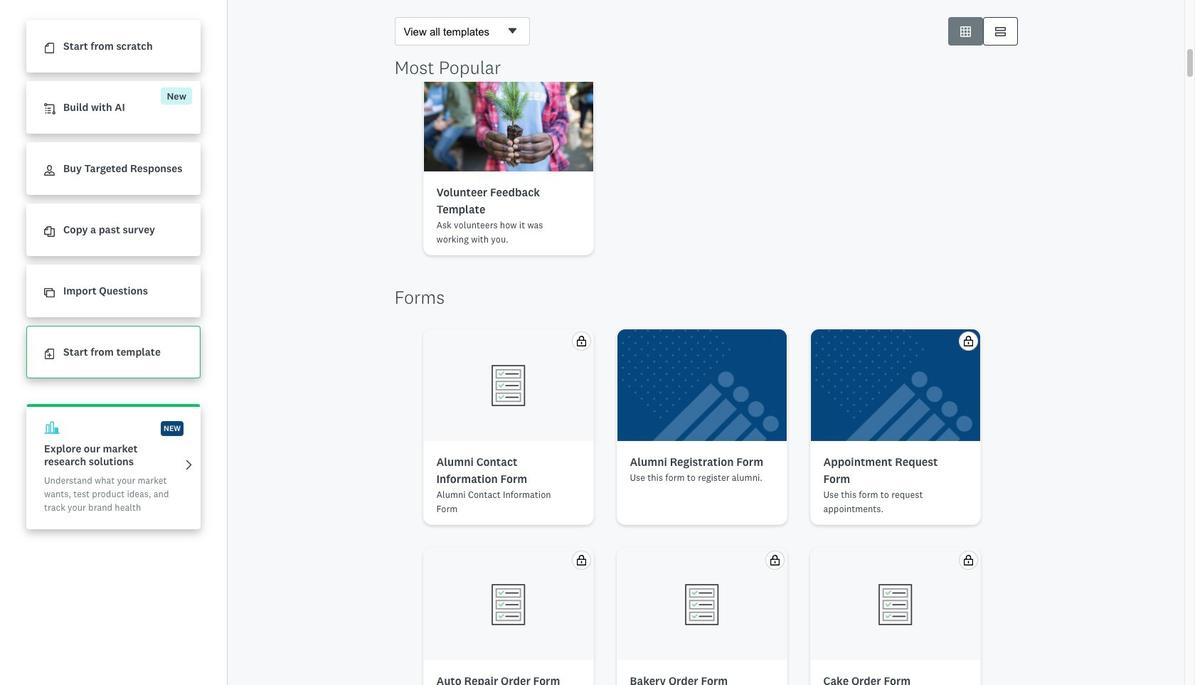 Task type: locate. For each thing, give the bounding box(es) containing it.
lock image for auto repair order form image
[[576, 555, 587, 566]]

lock image for cake order form image at the right
[[963, 555, 974, 566]]

auto repair order form image
[[486, 582, 531, 627]]

1 horizontal spatial lock image
[[770, 555, 780, 566]]

user image
[[44, 165, 55, 176]]

lock image
[[963, 336, 974, 347], [576, 555, 587, 566], [770, 555, 780, 566]]

documentplus image
[[44, 349, 55, 359]]

0 horizontal spatial lock image
[[576, 555, 587, 566]]

lock image
[[576, 336, 587, 347], [963, 555, 974, 566]]

0 horizontal spatial lock image
[[576, 336, 587, 347]]

0 vertical spatial lock image
[[576, 336, 587, 347]]

1 vertical spatial lock image
[[963, 555, 974, 566]]

grid image
[[960, 26, 971, 37]]

1 horizontal spatial lock image
[[963, 555, 974, 566]]

lock image for bakery order form "image"
[[770, 555, 780, 566]]

2 horizontal spatial lock image
[[963, 336, 974, 347]]

bakery order form image
[[679, 582, 725, 627]]

cake order form image
[[873, 582, 918, 627]]



Task type: describe. For each thing, give the bounding box(es) containing it.
alumni registration form image
[[617, 329, 787, 441]]

documentclone image
[[44, 226, 55, 237]]

appointment request form image
[[811, 329, 980, 441]]

lock image for appointment request form image
[[963, 336, 974, 347]]

alumni contact information form image
[[486, 363, 531, 408]]

clone image
[[44, 288, 55, 298]]

chevronright image
[[184, 459, 194, 470]]

lock image for alumni contact information form image in the bottom left of the page
[[576, 336, 587, 347]]

document image
[[44, 43, 55, 54]]

textboxmultiple image
[[995, 26, 1006, 37]]

volunteer feedback template image
[[424, 60, 593, 171]]



Task type: vqa. For each thing, say whether or not it's contained in the screenshot.
the Alumni Registration Form image
yes



